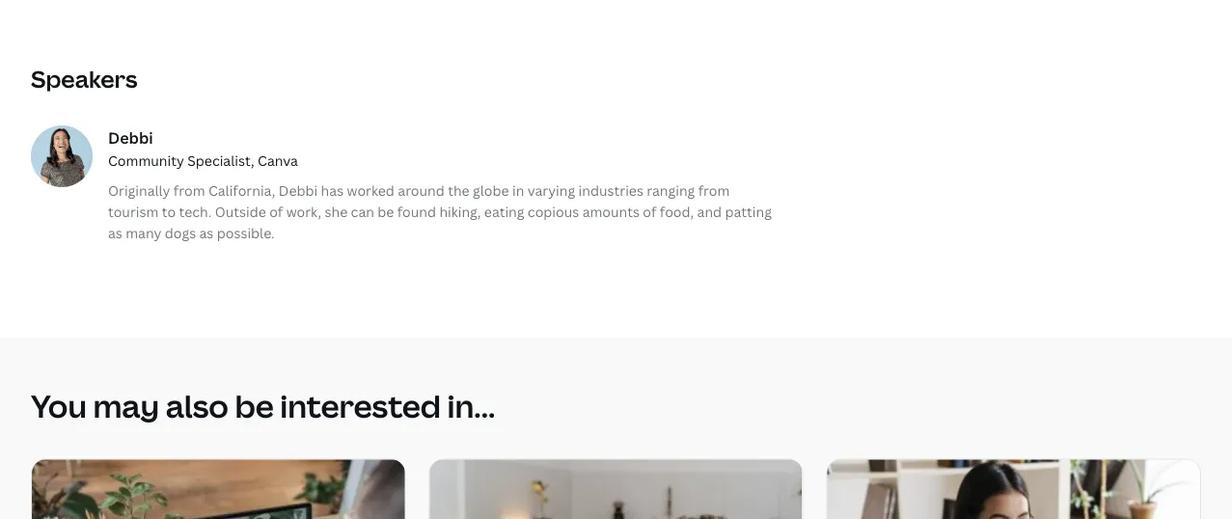 Task type: vqa. For each thing, say whether or not it's contained in the screenshot.
bottom image upscaler
no



Task type: describe. For each thing, give the bounding box(es) containing it.
in
[[513, 181, 524, 199]]

patting
[[725, 202, 772, 221]]

many
[[126, 224, 162, 242]]

be inside 'originally from california, debbi has worked around the globe in varying industries ranging from tourism to tech. outside of work, she can be found hiking, eating copious amounts of food, and patting as many dogs as possible.'
[[378, 202, 394, 221]]

copious
[[528, 202, 579, 221]]

1 of from the left
[[269, 202, 283, 221]]

community
[[108, 151, 184, 170]]

2 as from the left
[[199, 224, 214, 242]]

originally from california, debbi has worked around the globe in varying industries ranging from tourism to tech. outside of work, she can be found hiking, eating copious amounts of food, and patting as many dogs as possible.
[[108, 181, 772, 242]]

interested
[[280, 385, 441, 427]]

the
[[448, 181, 470, 199]]

work,
[[286, 202, 322, 221]]

amounts
[[583, 202, 640, 221]]

hiking,
[[440, 202, 481, 221]]

worked
[[347, 181, 395, 199]]

1 vertical spatial be
[[235, 385, 274, 427]]

you may also be interested in...
[[31, 385, 495, 427]]

1 as from the left
[[108, 224, 122, 242]]

eating
[[484, 202, 525, 221]]

debbi inside debbi community specialist, canva
[[108, 127, 153, 148]]

california,
[[208, 181, 276, 199]]

tourism
[[108, 202, 159, 221]]

to
[[162, 202, 176, 221]]

you
[[31, 385, 87, 427]]



Task type: locate. For each thing, give the bounding box(es) containing it.
debbi up work,
[[279, 181, 318, 199]]

has
[[321, 181, 344, 199]]

of left food,
[[643, 202, 657, 221]]

specialist,
[[187, 151, 255, 170]]

she
[[325, 202, 348, 221]]

0 horizontal spatial of
[[269, 202, 283, 221]]

0 vertical spatial debbi
[[108, 127, 153, 148]]

0 vertical spatial be
[[378, 202, 394, 221]]

dogs
[[165, 224, 196, 242]]

around
[[398, 181, 445, 199]]

0 horizontal spatial as
[[108, 224, 122, 242]]

from
[[174, 181, 205, 199], [699, 181, 730, 199]]

as down the tourism
[[108, 224, 122, 242]]

debbi
[[108, 127, 153, 148], [279, 181, 318, 199]]

outside
[[215, 202, 266, 221]]

canva
[[258, 151, 298, 170]]

varying
[[528, 181, 575, 199]]

0 horizontal spatial from
[[174, 181, 205, 199]]

can
[[351, 202, 374, 221]]

2 from from the left
[[699, 181, 730, 199]]

debbi community specialist, canva
[[108, 127, 298, 170]]

1 horizontal spatial as
[[199, 224, 214, 242]]

from up the tech.
[[174, 181, 205, 199]]

be right can
[[378, 202, 394, 221]]

in...
[[447, 385, 495, 427]]

also
[[166, 385, 229, 427]]

industries
[[579, 181, 644, 199]]

1 horizontal spatial from
[[699, 181, 730, 199]]

1 horizontal spatial debbi
[[279, 181, 318, 199]]

0 horizontal spatial debbi
[[108, 127, 153, 148]]

as down the tech.
[[199, 224, 214, 242]]

ranging
[[647, 181, 695, 199]]

debbi up community
[[108, 127, 153, 148]]

originally
[[108, 181, 170, 199]]

found
[[397, 202, 436, 221]]

1 horizontal spatial of
[[643, 202, 657, 221]]

as
[[108, 224, 122, 242], [199, 224, 214, 242]]

1 from from the left
[[174, 181, 205, 199]]

and
[[697, 202, 722, 221]]

speakers
[[31, 63, 138, 95]]

0 horizontal spatial be
[[235, 385, 274, 427]]

may
[[93, 385, 159, 427]]

globe
[[473, 181, 509, 199]]

tech.
[[179, 202, 212, 221]]

be
[[378, 202, 394, 221], [235, 385, 274, 427]]

of left work,
[[269, 202, 283, 221]]

food,
[[660, 202, 694, 221]]

be right "also"
[[235, 385, 274, 427]]

1 horizontal spatial be
[[378, 202, 394, 221]]

possible.
[[217, 224, 275, 242]]

debbi inside 'originally from california, debbi has worked around the globe in varying industries ranging from tourism to tech. outside of work, she can be found hiking, eating copious amounts of food, and patting as many dogs as possible.'
[[279, 181, 318, 199]]

of
[[269, 202, 283, 221], [643, 202, 657, 221]]

from up and
[[699, 181, 730, 199]]

2 of from the left
[[643, 202, 657, 221]]

1 vertical spatial debbi
[[279, 181, 318, 199]]



